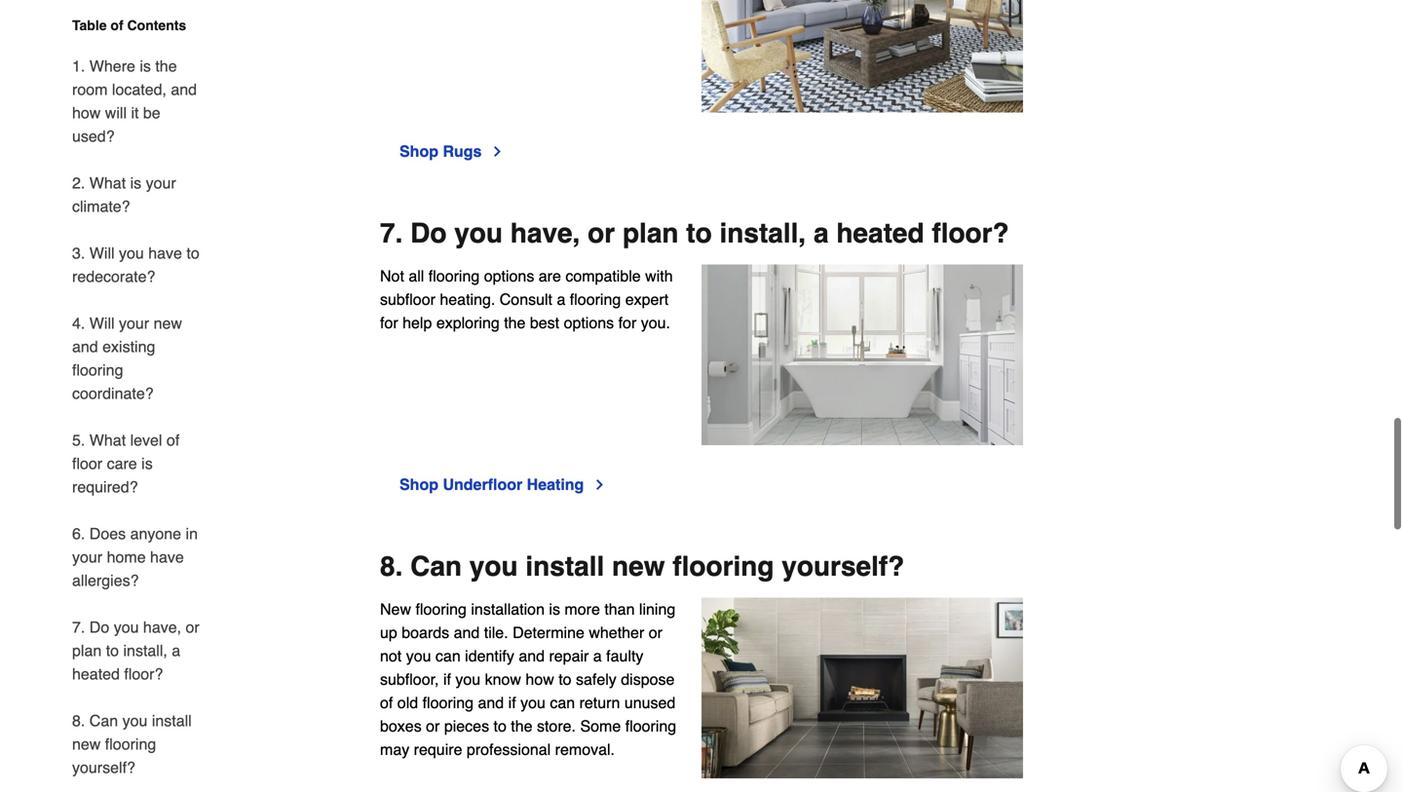 Task type: locate. For each thing, give the bounding box(es) containing it.
for
[[380, 314, 398, 332], [619, 314, 637, 332]]

1 horizontal spatial chevron right image
[[592, 477, 608, 492]]

1 vertical spatial have,
[[143, 618, 181, 636]]

you up installation
[[470, 551, 518, 582]]

8. down 7. do you have, or plan to install, a heated floor? link
[[72, 712, 85, 730]]

more
[[565, 600, 600, 618]]

2 vertical spatial of
[[380, 694, 393, 712]]

0 vertical spatial how
[[72, 104, 101, 122]]

your up existing
[[119, 314, 149, 332]]

0 horizontal spatial heated
[[72, 665, 120, 683]]

or
[[588, 218, 615, 249], [186, 618, 200, 636], [649, 624, 663, 642], [426, 717, 440, 735]]

0 horizontal spatial yourself?
[[72, 759, 135, 777]]

0 vertical spatial the
[[155, 57, 177, 75]]

can up store.
[[550, 694, 575, 712]]

1 vertical spatial 7. do you have, or plan to install, a heated floor?
[[72, 618, 200, 683]]

0 vertical spatial chevron right image
[[490, 144, 505, 160]]

can up new
[[410, 551, 462, 582]]

7. do you have, or plan to install, a heated floor? link
[[72, 604, 203, 698]]

located,
[[112, 80, 167, 98]]

0 horizontal spatial install,
[[123, 642, 167, 660]]

2 shop from the top
[[400, 475, 439, 493]]

of left the old
[[380, 694, 393, 712]]

do up all
[[410, 218, 447, 249]]

6. does anyone in your home have allergies?
[[72, 525, 198, 590]]

1. where is the room located, and how will it be used?
[[72, 57, 197, 145]]

1 vertical spatial plan
[[72, 642, 102, 660]]

0 horizontal spatial have,
[[143, 618, 181, 636]]

have inside 6. does anyone in your home have allergies?
[[150, 548, 184, 566]]

0 vertical spatial 8. can you install new flooring yourself?
[[380, 551, 905, 582]]

how inside new flooring installation is more than lining up boards and tile. determine whether or not you can identify and repair a faulty subfloor, if you know how to safely dispose of old flooring and if you can return unused boxes or pieces to the store. some flooring may require professional removal.
[[526, 670, 554, 688]]

you up the heating.
[[454, 218, 503, 249]]

heated inside 7. do you have, or plan to install, a heated floor?
[[72, 665, 120, 683]]

1 vertical spatial the
[[504, 314, 526, 332]]

1 horizontal spatial have,
[[511, 218, 580, 249]]

plan down allergies?
[[72, 642, 102, 660]]

shop left rugs
[[400, 142, 439, 161]]

what inside '5. what level of floor care is required?'
[[89, 431, 126, 449]]

1 will from the top
[[89, 244, 115, 262]]

1 vertical spatial new
[[612, 551, 665, 582]]

1 vertical spatial how
[[526, 670, 554, 688]]

0 horizontal spatial 7. do you have, or plan to install, a heated floor?
[[72, 618, 200, 683]]

is down level
[[141, 455, 153, 473]]

will for 3.
[[89, 244, 115, 262]]

install, inside table of contents "element"
[[123, 642, 167, 660]]

1 horizontal spatial how
[[526, 670, 554, 688]]

all
[[409, 267, 424, 285]]

of
[[111, 18, 123, 33], [167, 431, 180, 449], [380, 694, 393, 712]]

how right know
[[526, 670, 554, 688]]

install
[[526, 551, 605, 582], [152, 712, 192, 730]]

1 vertical spatial if
[[508, 694, 516, 712]]

0 horizontal spatial 8. can you install new flooring yourself?
[[72, 712, 192, 777]]

your
[[146, 174, 176, 192], [119, 314, 149, 332], [72, 548, 102, 566]]

will
[[105, 104, 127, 122]]

and inside 4. will your new and existing flooring coordinate?
[[72, 338, 98, 356]]

1 what from the top
[[89, 174, 126, 192]]

what
[[89, 174, 126, 192], [89, 431, 126, 449]]

table
[[72, 18, 107, 33]]

shop rugs link
[[400, 140, 505, 163]]

8. up new
[[380, 551, 403, 582]]

allergies?
[[72, 572, 139, 590]]

8. can you install new flooring yourself? up lining
[[380, 551, 905, 582]]

or up compatible
[[588, 218, 615, 249]]

heating.
[[440, 291, 495, 309]]

0 horizontal spatial of
[[111, 18, 123, 33]]

you down identify
[[456, 670, 481, 688]]

the inside new flooring installation is more than lining up boards and tile. determine whether or not you can identify and repair a faulty subfloor, if you know how to safely dispose of old flooring and if you can return unused boxes or pieces to the store. some flooring may require professional removal.
[[511, 717, 533, 735]]

2 what from the top
[[89, 431, 126, 449]]

1 vertical spatial 8. can you install new flooring yourself?
[[72, 712, 192, 777]]

plan up with
[[623, 218, 679, 249]]

have, up are
[[511, 218, 580, 249]]

chevron right image
[[490, 144, 505, 160], [592, 477, 608, 492]]

up
[[380, 624, 397, 642]]

you down allergies?
[[114, 618, 139, 636]]

0 horizontal spatial install
[[152, 712, 192, 730]]

0 vertical spatial will
[[89, 244, 115, 262]]

1 vertical spatial yourself?
[[72, 759, 135, 777]]

1 vertical spatial of
[[167, 431, 180, 449]]

1 vertical spatial 7.
[[72, 618, 85, 636]]

existing
[[102, 338, 155, 356]]

0 vertical spatial floor?
[[932, 218, 1009, 249]]

the up located,
[[155, 57, 177, 75]]

0 horizontal spatial if
[[443, 670, 451, 688]]

if
[[443, 670, 451, 688], [508, 694, 516, 712]]

1.
[[72, 57, 85, 75]]

new
[[380, 600, 411, 618]]

0 horizontal spatial 7.
[[72, 618, 85, 636]]

1 vertical spatial have
[[150, 548, 184, 566]]

1 vertical spatial can
[[89, 712, 118, 730]]

1 horizontal spatial options
[[564, 314, 614, 332]]

2 vertical spatial the
[[511, 717, 533, 735]]

flooring up boards
[[416, 600, 467, 618]]

may
[[380, 741, 410, 759]]

or down 6. does anyone in your home have allergies? link at left
[[186, 618, 200, 636]]

the inside not all flooring options are compatible with subfloor heating. consult a flooring expert for help exploring the best options for you.
[[504, 314, 526, 332]]

new
[[154, 314, 182, 332], [612, 551, 665, 582], [72, 735, 101, 753]]

a modern living room with a fireplace, light tiled walls, a beige sofa and dark tiled floors. image
[[702, 598, 1023, 779]]

flooring up coordinate? on the left of the page
[[72, 361, 123, 379]]

1 vertical spatial install,
[[123, 642, 167, 660]]

whether
[[589, 624, 645, 642]]

1 horizontal spatial 7. do you have, or plan to install, a heated floor?
[[380, 218, 1009, 249]]

0 vertical spatial options
[[484, 267, 534, 285]]

have, down 6. does anyone in your home have allergies? link at left
[[143, 618, 181, 636]]

shop for shop underfloor heating
[[400, 475, 439, 493]]

0 horizontal spatial 8.
[[72, 712, 85, 730]]

1 horizontal spatial yourself?
[[782, 551, 905, 582]]

you inside 3. will you have to redecorate?
[[119, 244, 144, 262]]

6.
[[72, 525, 85, 543]]

will inside 4. will your new and existing flooring coordinate?
[[89, 314, 115, 332]]

the down consult
[[504, 314, 526, 332]]

0 vertical spatial shop
[[400, 142, 439, 161]]

0 vertical spatial new
[[154, 314, 182, 332]]

2 vertical spatial new
[[72, 735, 101, 753]]

help
[[403, 314, 432, 332]]

table of contents
[[72, 18, 186, 33]]

is inside '2. what is your climate?'
[[130, 174, 141, 192]]

will inside 3. will you have to redecorate?
[[89, 244, 115, 262]]

shop underfloor heating
[[400, 475, 584, 493]]

0 horizontal spatial for
[[380, 314, 398, 332]]

a
[[814, 218, 829, 249], [557, 291, 566, 309], [172, 642, 180, 660], [593, 647, 602, 665]]

chevron right image right rugs
[[490, 144, 505, 160]]

what up 'care' at the left of page
[[89, 431, 126, 449]]

8. can you install new flooring yourself? link
[[72, 698, 203, 791]]

is inside '1. where is the room located, and how will it be used?'
[[140, 57, 151, 75]]

have,
[[511, 218, 580, 249], [143, 618, 181, 636]]

can down 7. do you have, or plan to install, a heated floor? link
[[89, 712, 118, 730]]

you down boards
[[406, 647, 431, 665]]

1 shop from the top
[[400, 142, 439, 161]]

you.
[[641, 314, 671, 332]]

0 vertical spatial your
[[146, 174, 176, 192]]

floor?
[[932, 218, 1009, 249], [124, 665, 163, 683]]

of right level
[[167, 431, 180, 449]]

for left you.
[[619, 314, 637, 332]]

will right 4.
[[89, 314, 115, 332]]

1 vertical spatial heated
[[72, 665, 120, 683]]

0 horizontal spatial do
[[89, 618, 109, 636]]

1 horizontal spatial 7.
[[380, 218, 403, 249]]

install down 7. do you have, or plan to install, a heated floor? link
[[152, 712, 192, 730]]

you down 7. do you have, or plan to install, a heated floor? link
[[122, 712, 148, 730]]

0 horizontal spatial options
[[484, 267, 534, 285]]

8. can you install new flooring yourself?
[[380, 551, 905, 582], [72, 712, 192, 777]]

1 vertical spatial install
[[152, 712, 192, 730]]

2 horizontal spatial new
[[612, 551, 665, 582]]

1 vertical spatial will
[[89, 314, 115, 332]]

not
[[380, 267, 404, 285]]

have down anyone at the left of the page
[[150, 548, 184, 566]]

1 horizontal spatial can
[[410, 551, 462, 582]]

shop left underfloor
[[400, 475, 439, 493]]

return
[[580, 694, 620, 712]]

your down be
[[146, 174, 176, 192]]

1 horizontal spatial 8.
[[380, 551, 403, 582]]

is
[[140, 57, 151, 75], [130, 174, 141, 192], [141, 455, 153, 473], [549, 600, 560, 618]]

options up consult
[[484, 267, 534, 285]]

0 vertical spatial 7. do you have, or plan to install, a heated floor?
[[380, 218, 1009, 249]]

is up climate?
[[130, 174, 141, 192]]

1 horizontal spatial install,
[[720, 218, 806, 249]]

0 horizontal spatial can
[[89, 712, 118, 730]]

0 horizontal spatial plan
[[72, 642, 102, 660]]

is inside '5. what level of floor care is required?'
[[141, 455, 153, 473]]

heating
[[527, 475, 584, 493]]

shop rugs
[[400, 142, 482, 161]]

2 will from the top
[[89, 314, 115, 332]]

your down 6.
[[72, 548, 102, 566]]

you up redecorate?
[[119, 244, 144, 262]]

and right located,
[[171, 80, 197, 98]]

level
[[130, 431, 162, 449]]

faulty
[[606, 647, 644, 665]]

you up store.
[[521, 694, 546, 712]]

the
[[155, 57, 177, 75], [504, 314, 526, 332], [511, 717, 533, 735]]

expert
[[625, 291, 669, 309]]

0 vertical spatial have
[[148, 244, 182, 262]]

1 horizontal spatial do
[[410, 218, 447, 249]]

plan inside table of contents "element"
[[72, 642, 102, 660]]

1 horizontal spatial can
[[550, 694, 575, 712]]

used?
[[72, 127, 115, 145]]

1 vertical spatial 8.
[[72, 712, 85, 730]]

in
[[186, 525, 198, 543]]

and left "tile."
[[454, 624, 480, 642]]

is up located,
[[140, 57, 151, 75]]

what up climate?
[[89, 174, 126, 192]]

flooring
[[429, 267, 480, 285], [570, 291, 621, 309], [72, 361, 123, 379], [673, 551, 774, 582], [416, 600, 467, 618], [423, 694, 474, 712], [625, 717, 677, 735], [105, 735, 156, 753]]

subfloor,
[[380, 670, 439, 688]]

1 vertical spatial your
[[119, 314, 149, 332]]

the up professional
[[511, 717, 533, 735]]

underfloor
[[443, 475, 523, 493]]

1 horizontal spatial 8. can you install new flooring yourself?
[[380, 551, 905, 582]]

3. will you have to redecorate? link
[[72, 230, 203, 300]]

how down room
[[72, 104, 101, 122]]

1 horizontal spatial install
[[526, 551, 605, 582]]

2 vertical spatial your
[[72, 548, 102, 566]]

install up more
[[526, 551, 605, 582]]

1 vertical spatial do
[[89, 618, 109, 636]]

and inside '1. where is the room located, and how will it be used?'
[[171, 80, 197, 98]]

0 horizontal spatial floor?
[[124, 665, 163, 683]]

options
[[484, 267, 534, 285], [564, 314, 614, 332]]

1 horizontal spatial of
[[167, 431, 180, 449]]

install inside 8. can you install new flooring yourself?
[[152, 712, 192, 730]]

8. can you install new flooring yourself? down 7. do you have, or plan to install, a heated floor? link
[[72, 712, 192, 777]]

how
[[72, 104, 101, 122], [526, 670, 554, 688]]

0 horizontal spatial how
[[72, 104, 101, 122]]

2.
[[72, 174, 85, 192]]

0 horizontal spatial chevron right image
[[490, 144, 505, 160]]

8. inside 8. can you install new flooring yourself?
[[72, 712, 85, 730]]

1 vertical spatial what
[[89, 431, 126, 449]]

and down know
[[478, 694, 504, 712]]

boards
[[402, 624, 449, 642]]

or inside table of contents "element"
[[186, 618, 200, 636]]

of right table
[[111, 18, 123, 33]]

for left help
[[380, 314, 398, 332]]

is up determine
[[549, 600, 560, 618]]

install,
[[720, 218, 806, 249], [123, 642, 167, 660]]

if right subfloor,
[[443, 670, 451, 688]]

and down 4.
[[72, 338, 98, 356]]

7. do you have, or plan to install, a heated floor?
[[380, 218, 1009, 249], [72, 618, 200, 683]]

chevron right image right heating
[[592, 477, 608, 492]]

0 vertical spatial heated
[[837, 218, 925, 249]]

2. what is your climate? link
[[72, 160, 203, 230]]

you inside 8. can you install new flooring yourself?
[[122, 712, 148, 730]]

home
[[107, 548, 146, 566]]

do down allergies?
[[89, 618, 109, 636]]

1 horizontal spatial floor?
[[932, 218, 1009, 249]]

will
[[89, 244, 115, 262], [89, 314, 115, 332]]

1. where is the room located, and how will it be used? link
[[72, 43, 203, 160]]

removal.
[[555, 741, 615, 759]]

the inside '1. where is the room located, and how will it be used?'
[[155, 57, 177, 75]]

to inside 7. do you have, or plan to install, a heated floor? link
[[106, 642, 119, 660]]

1 vertical spatial shop
[[400, 475, 439, 493]]

1 horizontal spatial if
[[508, 694, 516, 712]]

7. up "not"
[[380, 218, 403, 249]]

7. do you have, or plan to install, a heated floor? down allergies?
[[72, 618, 200, 683]]

can down boards
[[436, 647, 461, 665]]

1 horizontal spatial new
[[154, 314, 182, 332]]

required?
[[72, 478, 138, 496]]

what inside '2. what is your climate?'
[[89, 174, 126, 192]]

1 vertical spatial can
[[550, 694, 575, 712]]

4. will your new and existing flooring coordinate? link
[[72, 300, 203, 417]]

chevron right image for shop rugs
[[490, 144, 505, 160]]

have up redecorate?
[[148, 244, 182, 262]]

will right 3.
[[89, 244, 115, 262]]

chevron right image inside shop underfloor heating link
[[592, 477, 608, 492]]

1 vertical spatial floor?
[[124, 665, 163, 683]]

2 horizontal spatial of
[[380, 694, 393, 712]]

0 vertical spatial what
[[89, 174, 126, 192]]

flooring up pieces
[[423, 694, 474, 712]]

0 vertical spatial plan
[[623, 218, 679, 249]]

a large bathroom with a white freestanding tub, dual white vanities and marble-look tile flooring. image
[[702, 265, 1023, 446]]

have, inside 7. do you have, or plan to install, a heated floor?
[[143, 618, 181, 636]]

7. down allergies?
[[72, 618, 85, 636]]

and
[[171, 80, 197, 98], [72, 338, 98, 356], [454, 624, 480, 642], [519, 647, 545, 665], [478, 694, 504, 712]]

is inside new flooring installation is more than lining up boards and tile. determine whether or not you can identify and repair a faulty subfloor, if you know how to safely dispose of old flooring and if you can return unused boxes or pieces to the store. some flooring may require professional removal.
[[549, 600, 560, 618]]

what for floor
[[89, 431, 126, 449]]

1 horizontal spatial for
[[619, 314, 637, 332]]

1 vertical spatial chevron right image
[[592, 477, 608, 492]]

options right best
[[564, 314, 614, 332]]

yourself?
[[782, 551, 905, 582], [72, 759, 135, 777]]

0 horizontal spatial can
[[436, 647, 461, 665]]

0 vertical spatial of
[[111, 18, 123, 33]]

chevron right image inside shop rugs link
[[490, 144, 505, 160]]

if down know
[[508, 694, 516, 712]]

7. do you have, or plan to install, a heated floor? up with
[[380, 218, 1009, 249]]



Task type: vqa. For each thing, say whether or not it's contained in the screenshot.
the Table of Contents
yes



Task type: describe. For each thing, give the bounding box(es) containing it.
have inside 3. will you have to redecorate?
[[148, 244, 182, 262]]

flooring down compatible
[[570, 291, 621, 309]]

store.
[[537, 717, 576, 735]]

does
[[89, 525, 126, 543]]

lining
[[639, 600, 676, 618]]

new flooring installation is more than lining up boards and tile. determine whether or not you can identify and repair a faulty subfloor, if you know how to safely dispose of old flooring and if you can return unused boxes or pieces to the store. some flooring may require professional removal.
[[380, 600, 677, 759]]

repair
[[549, 647, 589, 665]]

a inside "element"
[[172, 642, 180, 660]]

room
[[72, 80, 108, 98]]

of inside '5. what level of floor care is required?'
[[167, 431, 180, 449]]

and down determine
[[519, 647, 545, 665]]

will for 4.
[[89, 314, 115, 332]]

know
[[485, 670, 521, 688]]

5.
[[72, 431, 85, 449]]

0 vertical spatial do
[[410, 218, 447, 249]]

some
[[580, 717, 621, 735]]

5. what level of floor care is required? link
[[72, 417, 203, 511]]

a living room with rattan chairs, a light blue sofa and a navy, light blue and white patterned rug. image
[[702, 0, 1023, 113]]

floor? inside 7. do you have, or plan to install, a heated floor?
[[124, 665, 163, 683]]

not all flooring options are compatible with subfloor heating. consult a flooring expert for help exploring the best options for you.
[[380, 267, 673, 332]]

floor
[[72, 455, 102, 473]]

a inside new flooring installation is more than lining up boards and tile. determine whether or not you can identify and repair a faulty subfloor, if you know how to safely dispose of old flooring and if you can return unused boxes or pieces to the store. some flooring may require professional removal.
[[593, 647, 602, 665]]

0 vertical spatial 8.
[[380, 551, 403, 582]]

dispose
[[621, 670, 675, 688]]

or up require
[[426, 717, 440, 735]]

pieces
[[444, 717, 489, 735]]

2 for from the left
[[619, 314, 637, 332]]

1 horizontal spatial heated
[[837, 218, 925, 249]]

care
[[107, 455, 137, 473]]

5. what level of floor care is required?
[[72, 431, 180, 496]]

professional
[[467, 741, 551, 759]]

a inside not all flooring options are compatible with subfloor heating. consult a flooring expert for help exploring the best options for you.
[[557, 291, 566, 309]]

2. what is your climate?
[[72, 174, 176, 215]]

0 horizontal spatial new
[[72, 735, 101, 753]]

4.
[[72, 314, 85, 332]]

be
[[143, 104, 161, 122]]

consult
[[500, 291, 553, 309]]

boxes
[[380, 717, 422, 735]]

your inside '2. what is your climate?'
[[146, 174, 176, 192]]

compatible
[[566, 267, 641, 285]]

exploring
[[436, 314, 500, 332]]

7. inside 7. do you have, or plan to install, a heated floor?
[[72, 618, 85, 636]]

safely
[[576, 670, 617, 688]]

0 vertical spatial can
[[436, 647, 461, 665]]

chevron right image for shop underfloor heating
[[592, 477, 608, 492]]

not
[[380, 647, 402, 665]]

1 vertical spatial options
[[564, 314, 614, 332]]

redecorate?
[[72, 268, 155, 286]]

to inside 3. will you have to redecorate?
[[187, 244, 200, 262]]

flooring up lining
[[673, 551, 774, 582]]

tile.
[[484, 624, 508, 642]]

coordinate?
[[72, 385, 154, 403]]

0 vertical spatial install
[[526, 551, 605, 582]]

new inside 4. will your new and existing flooring coordinate?
[[154, 314, 182, 332]]

shop for shop rugs
[[400, 142, 439, 161]]

climate?
[[72, 197, 130, 215]]

require
[[414, 741, 462, 759]]

unused
[[625, 694, 676, 712]]

3.
[[72, 244, 85, 262]]

what for climate?
[[89, 174, 126, 192]]

where
[[89, 57, 135, 75]]

shop underfloor heating link
[[400, 473, 608, 496]]

7. do you have, or plan to install, a heated floor? inside table of contents "element"
[[72, 618, 200, 683]]

subfloor
[[380, 291, 436, 309]]

can inside 8. can you install new flooring yourself?
[[89, 712, 118, 730]]

0 vertical spatial install,
[[720, 218, 806, 249]]

anyone
[[130, 525, 181, 543]]

0 vertical spatial if
[[443, 670, 451, 688]]

0 vertical spatial have,
[[511, 218, 580, 249]]

yourself? inside 8. can you install new flooring yourself?
[[72, 759, 135, 777]]

installation
[[471, 600, 545, 618]]

0 vertical spatial can
[[410, 551, 462, 582]]

or down lining
[[649, 624, 663, 642]]

do inside table of contents "element"
[[89, 618, 109, 636]]

flooring down 7. do you have, or plan to install, a heated floor? link
[[105, 735, 156, 753]]

how inside '1. where is the room located, and how will it be used?'
[[72, 104, 101, 122]]

you inside 7. do you have, or plan to install, a heated floor?
[[114, 618, 139, 636]]

best
[[530, 314, 560, 332]]

6. does anyone in your home have allergies? link
[[72, 511, 203, 604]]

1 for from the left
[[380, 314, 398, 332]]

rugs
[[443, 142, 482, 161]]

table of contents element
[[57, 16, 203, 792]]

3. will you have to redecorate?
[[72, 244, 200, 286]]

flooring down unused
[[625, 717, 677, 735]]

with
[[645, 267, 673, 285]]

0 vertical spatial yourself?
[[782, 551, 905, 582]]

identify
[[465, 647, 514, 665]]

0 vertical spatial 7.
[[380, 218, 403, 249]]

contents
[[127, 18, 186, 33]]

are
[[539, 267, 561, 285]]

your inside 6. does anyone in your home have allergies?
[[72, 548, 102, 566]]

of inside new flooring installation is more than lining up boards and tile. determine whether or not you can identify and repair a faulty subfloor, if you know how to safely dispose of old flooring and if you can return unused boxes or pieces to the store. some flooring may require professional removal.
[[380, 694, 393, 712]]

old
[[397, 694, 418, 712]]

determine
[[513, 624, 585, 642]]

1 horizontal spatial plan
[[623, 218, 679, 249]]

than
[[605, 600, 635, 618]]

4. will your new and existing flooring coordinate?
[[72, 314, 182, 403]]

flooring up the heating.
[[429, 267, 480, 285]]

flooring inside 4. will your new and existing flooring coordinate?
[[72, 361, 123, 379]]

your inside 4. will your new and existing flooring coordinate?
[[119, 314, 149, 332]]

8. can you install new flooring yourself? inside table of contents "element"
[[72, 712, 192, 777]]

it
[[131, 104, 139, 122]]



